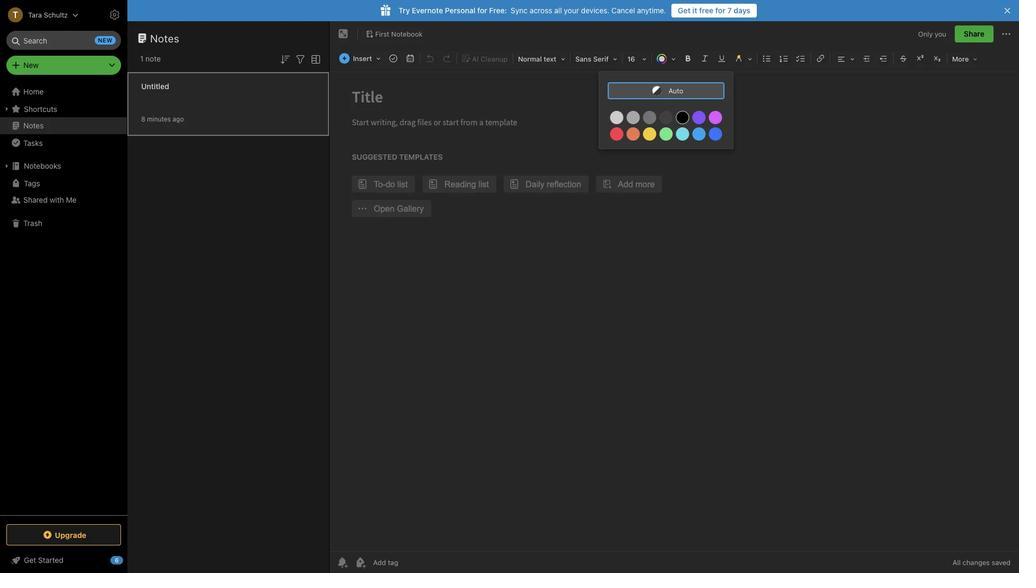 Task type: describe. For each thing, give the bounding box(es) containing it.
me
[[66, 196, 77, 205]]

numbered list image
[[777, 51, 792, 66]]

evernote
[[412, 6, 443, 15]]

minutes
[[147, 116, 171, 123]]

for for 7
[[716, 6, 726, 15]]

normal text
[[518, 55, 557, 63]]

auto
[[669, 87, 684, 95]]

8
[[141, 116, 145, 123]]

text
[[544, 55, 557, 63]]

bulleted list image
[[760, 51, 775, 66]]

days
[[734, 6, 751, 15]]

notes inside notes link
[[23, 121, 44, 130]]

notebooks link
[[0, 158, 127, 175]]

you
[[935, 30, 947, 38]]

Alignment field
[[832, 51, 859, 66]]

tasks button
[[0, 134, 127, 151]]

tree containing home
[[0, 83, 127, 515]]

8 minutes ago
[[141, 116, 184, 123]]

first
[[376, 30, 390, 38]]

home
[[23, 87, 44, 96]]

shared with me
[[23, 196, 77, 205]]

get it free for 7 days
[[678, 6, 751, 15]]

More field
[[949, 51, 982, 66]]

italic image
[[698, 51, 713, 66]]

tags
[[24, 179, 40, 188]]

Help and Learning task checklist field
[[0, 552, 127, 569]]

schultz
[[44, 11, 68, 19]]

anytime.
[[638, 6, 667, 15]]

with
[[50, 196, 64, 205]]

note
[[146, 54, 161, 63]]

new button
[[6, 56, 121, 75]]

started
[[38, 556, 64, 565]]

Add tag field
[[372, 559, 452, 568]]

more
[[953, 55, 970, 63]]

your
[[564, 6, 579, 15]]

7
[[728, 6, 732, 15]]

new
[[98, 37, 113, 44]]

insert
[[353, 54, 372, 62]]

auto button
[[608, 82, 725, 99]]

expand notebooks image
[[3, 162, 11, 171]]

all
[[555, 6, 562, 15]]

subscript image
[[931, 51, 946, 66]]

underline image
[[715, 51, 730, 66]]

Heading level field
[[515, 51, 569, 66]]

checklist image
[[794, 51, 809, 66]]

serif
[[594, 55, 609, 63]]

trash
[[23, 219, 42, 228]]

get it free for 7 days button
[[672, 4, 758, 18]]

outdent image
[[877, 51, 892, 66]]

all
[[953, 559, 961, 567]]

Note Editor text field
[[330, 72, 1020, 552]]

add a reminder image
[[336, 557, 349, 569]]

free
[[700, 6, 714, 15]]

new search field
[[14, 31, 116, 50]]

sans serif
[[576, 55, 609, 63]]

share button
[[956, 25, 994, 42]]

Account field
[[0, 4, 78, 25]]

indent image
[[860, 51, 875, 66]]

shortcuts button
[[0, 100, 127, 117]]

upgrade button
[[6, 525, 121, 546]]



Task type: vqa. For each thing, say whether or not it's contained in the screenshot.
Icon
no



Task type: locate. For each thing, give the bounding box(es) containing it.
for left the 7
[[716, 6, 726, 15]]

for
[[478, 6, 488, 15], [716, 6, 726, 15]]

all changes saved
[[953, 559, 1011, 567]]

notes link
[[0, 117, 127, 134]]

Font size field
[[624, 51, 651, 66]]

free:
[[490, 6, 507, 15]]

1 horizontal spatial get
[[678, 6, 691, 15]]

tags button
[[0, 175, 127, 192]]

note window element
[[330, 21, 1020, 574]]

bold image
[[681, 51, 696, 66]]

only
[[919, 30, 934, 38]]

Font color field
[[653, 51, 680, 66]]

shortcuts
[[24, 105, 57, 113]]

get left the it
[[678, 6, 691, 15]]

saved
[[993, 559, 1011, 567]]

add filters image
[[294, 53, 307, 66]]

1 vertical spatial notes
[[23, 121, 44, 130]]

changes
[[963, 559, 991, 567]]

tara
[[28, 11, 42, 19]]

for for free:
[[478, 6, 488, 15]]

1 note
[[140, 54, 161, 63]]

View options field
[[307, 52, 322, 66]]

get inside 'button'
[[678, 6, 691, 15]]

task image
[[386, 51, 401, 66]]

add tag image
[[354, 557, 367, 569]]

for left free:
[[478, 6, 488, 15]]

1 for from the left
[[478, 6, 488, 15]]

only you
[[919, 30, 947, 38]]

notebooks
[[24, 162, 61, 171]]

it
[[693, 6, 698, 15]]

tree
[[0, 83, 127, 515]]

notes
[[150, 32, 180, 44], [23, 121, 44, 130]]

Insert field
[[337, 51, 385, 66]]

settings image
[[108, 8, 121, 21]]

get for get it free for 7 days
[[678, 6, 691, 15]]

try evernote personal for free: sync across all your devices. cancel anytime.
[[399, 6, 667, 15]]

click to collapse image
[[124, 554, 131, 567]]

notes up tasks
[[23, 121, 44, 130]]

get left started
[[24, 556, 36, 565]]

normal
[[518, 55, 542, 63]]

insert link image
[[814, 51, 829, 66]]

get for get started
[[24, 556, 36, 565]]

0 vertical spatial get
[[678, 6, 691, 15]]

Add filters field
[[294, 52, 307, 66]]

sync
[[511, 6, 528, 15]]

new
[[23, 61, 39, 70]]

strikethrough image
[[897, 51, 912, 66]]

tasks
[[23, 139, 43, 147]]

get inside help and learning task checklist field
[[24, 556, 36, 565]]

more actions image
[[1001, 28, 1014, 40]]

shared with me link
[[0, 192, 127, 209]]

first notebook
[[376, 30, 423, 38]]

Sort options field
[[279, 52, 292, 66]]

0 horizontal spatial for
[[478, 6, 488, 15]]

ago
[[173, 116, 184, 123]]

shared
[[23, 196, 48, 205]]

1 horizontal spatial for
[[716, 6, 726, 15]]

tara schultz
[[28, 11, 68, 19]]

get
[[678, 6, 691, 15], [24, 556, 36, 565]]

16
[[628, 55, 636, 63]]

0 horizontal spatial get
[[24, 556, 36, 565]]

for inside 'button'
[[716, 6, 726, 15]]

upgrade
[[55, 531, 86, 540]]

0 horizontal spatial notes
[[23, 121, 44, 130]]

personal
[[445, 6, 476, 15]]

try
[[399, 6, 410, 15]]

6
[[115, 558, 119, 564]]

expand note image
[[337, 28, 350, 40]]

untitled
[[141, 82, 169, 91]]

home link
[[0, 83, 127, 100]]

1
[[140, 54, 144, 63]]

1 horizontal spatial notes
[[150, 32, 180, 44]]

devices.
[[582, 6, 610, 15]]

trash link
[[0, 215, 127, 232]]

notes up note
[[150, 32, 180, 44]]

across
[[530, 6, 553, 15]]

Search text field
[[14, 31, 114, 50]]

1 vertical spatial get
[[24, 556, 36, 565]]

More actions field
[[1001, 25, 1014, 42]]

Font family field
[[572, 51, 621, 66]]

cancel
[[612, 6, 636, 15]]

Highlight field
[[731, 51, 756, 66]]

sans
[[576, 55, 592, 63]]

2 for from the left
[[716, 6, 726, 15]]

first notebook button
[[362, 27, 427, 41]]

0 vertical spatial notes
[[150, 32, 180, 44]]

share
[[965, 29, 985, 38]]

notebook
[[392, 30, 423, 38]]

superscript image
[[914, 51, 929, 66]]

get started
[[24, 556, 64, 565]]

calendar event image
[[403, 51, 418, 66]]



